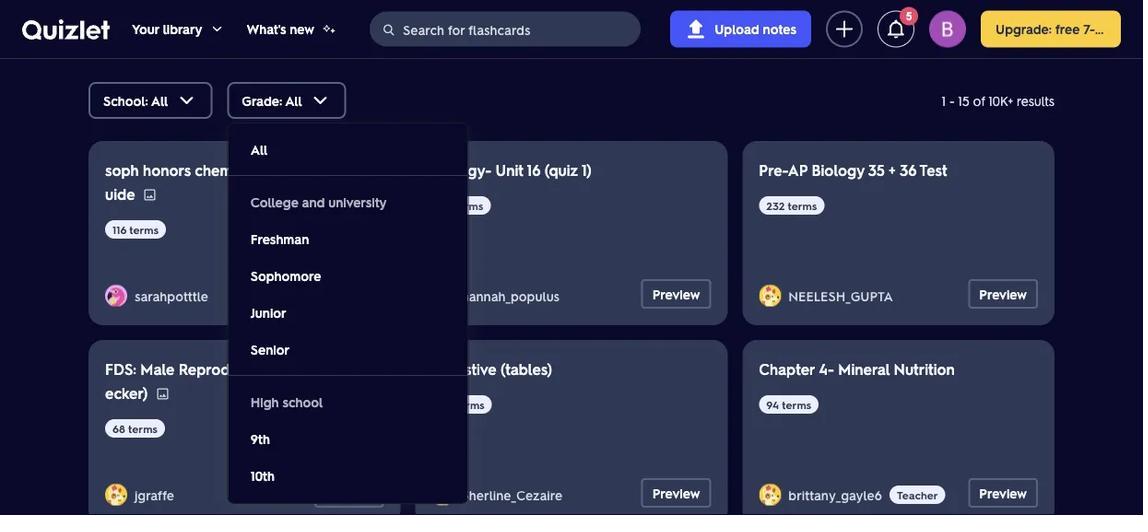 Task type: describe. For each thing, give the bounding box(es) containing it.
school:
[[103, 92, 148, 109]]

image image for male
[[155, 387, 170, 401]]

all inside button
[[250, 141, 267, 158]]

digestive
[[432, 359, 497, 378]]

profile picture image for jgraffe
[[105, 484, 127, 506]]

9th
[[250, 431, 270, 447]]

freshman
[[250, 230, 309, 247]]

16
[[527, 160, 540, 179]]

116 terms
[[112, 222, 159, 236]]

tab list containing flashcard sets
[[74, 16, 1069, 53]]

terms for pre-
[[788, 198, 817, 213]]

upload image
[[685, 18, 707, 40]]

pre-ap biology 35 + 36 test
[[759, 160, 947, 179]]

caret down image inside your library button
[[210, 22, 224, 36]]

soph honors chemistry midyear study g uide
[[105, 160, 376, 203]]

preview for pre-ap biology 35 + 36 test
[[979, 286, 1027, 302]]

terms right 68
[[128, 421, 158, 436]]

what's new link
[[247, 0, 337, 58]]

what's
[[247, 21, 286, 37]]

1)
[[582, 160, 592, 179]]

2 quizlet image from the top
[[22, 19, 110, 40]]

10th
[[250, 467, 274, 484]]

terms for biology-
[[454, 198, 483, 213]]

sherline_cezaire link
[[462, 487, 570, 503]]

school: all button
[[89, 82, 212, 119]]

1 - 15 of 10k+ results
[[942, 92, 1055, 109]]

results
[[1017, 92, 1055, 109]]

preview for chapter 4- mineral nutrition
[[979, 485, 1027, 502]]

all for school: all
[[151, 92, 168, 109]]

solutions
[[263, 26, 318, 42]]

profile picture image right 5
[[929, 11, 966, 47]]

sophomore
[[250, 267, 321, 284]]

upload notes
[[715, 21, 797, 37]]

expert q&a link
[[347, 16, 419, 53]]

neelesh_gupta
[[789, 288, 893, 304]]

your library
[[132, 21, 202, 37]]

jgraffe link
[[135, 487, 182, 503]]

-
[[950, 92, 955, 109]]

preview for biology- unit 16 (quiz 1)
[[652, 286, 700, 302]]

image image for honors
[[142, 188, 157, 202]]

36
[[900, 160, 917, 179]]

senior link
[[228, 331, 468, 368]]

textbook solutions
[[204, 26, 318, 42]]

10th link
[[228, 457, 468, 494]]

q&a
[[390, 26, 419, 42]]

(quiz
[[545, 160, 578, 179]]

digestive (tables) link
[[432, 359, 552, 378]]

g
[[367, 160, 376, 179]]

4-
[[819, 359, 834, 378]]

profile picture image left brittany_gayle6
[[759, 484, 781, 506]]

caret down image inside grade: all dropdown button
[[309, 89, 332, 112]]

upgrade: free 7-day trial button
[[981, 11, 1143, 47]]

chapter
[[759, 359, 815, 378]]

freshman link
[[228, 220, 468, 257]]

(hab
[[350, 359, 383, 378]]

terms for chapter
[[782, 397, 811, 412]]

day
[[1095, 21, 1117, 37]]

232
[[766, 198, 785, 213]]

pre-
[[759, 160, 788, 179]]

terms right 116
[[129, 222, 159, 236]]

15
[[958, 92, 970, 109]]

your library button
[[132, 0, 224, 58]]

brittany_gayle6
[[789, 487, 882, 503]]

sherline_cezaire
[[462, 487, 562, 503]]

biology-
[[432, 160, 492, 179]]

textbook
[[204, 26, 260, 42]]

+
[[889, 160, 896, 179]]

test
[[920, 160, 947, 179]]

create image
[[833, 18, 856, 40]]

(tables)
[[501, 359, 552, 378]]

grade: all button
[[227, 82, 346, 119]]

27
[[439, 198, 451, 213]]

116
[[112, 222, 126, 236]]

chapter 4- mineral nutrition link
[[759, 359, 955, 378]]

68
[[112, 421, 125, 436]]

upgrade: free 7-day trial
[[996, 21, 1143, 37]]

sets
[[151, 26, 175, 42]]

brittany_gayle6 link
[[789, 487, 890, 503]]

bell image
[[885, 18, 907, 40]]

terms for digestive
[[455, 397, 485, 412]]

all for grade: all
[[285, 92, 302, 109]]

5 button
[[878, 7, 918, 47]]



Task type: vqa. For each thing, say whether or not it's contained in the screenshot.
rightmost be
no



Task type: locate. For each thing, give the bounding box(es) containing it.
mineral
[[838, 359, 890, 378]]

flashcard sets link
[[89, 16, 175, 53]]

preview button for digestive (tables)
[[641, 478, 711, 508]]

grade:
[[242, 92, 282, 109]]

flashcard sets
[[89, 26, 175, 42]]

textbook solutions link
[[204, 16, 318, 53]]

0 horizontal spatial all
[[151, 92, 168, 109]]

0 horizontal spatial caret down image
[[210, 22, 224, 36]]

caret down image
[[175, 89, 198, 112]]

fds: male reproductive pathology (hab ecker) link
[[105, 359, 383, 402]]

Search field
[[371, 12, 640, 47]]

digestive (tables)
[[432, 359, 552, 378]]

preview button for chapter 4- mineral nutrition
[[968, 478, 1038, 508]]

search image
[[382, 23, 396, 37]]

senior
[[250, 341, 289, 358]]

upload notes button
[[670, 11, 811, 47]]

quizlet image
[[22, 18, 110, 40], [22, 19, 110, 40]]

biology- unit 16 (quiz 1) link
[[432, 160, 592, 179]]

1 vertical spatial caret down image
[[309, 89, 332, 112]]

sarahpotttle link
[[135, 288, 216, 304]]

jgraffe
[[135, 487, 174, 503]]

all
[[151, 92, 168, 109], [285, 92, 302, 109], [250, 141, 267, 158]]

all button
[[228, 131, 468, 168]]

caret down image right the grade: all
[[309, 89, 332, 112]]

all up chemistry
[[250, 141, 267, 158]]

ap
[[788, 160, 808, 179]]

caret down image right library
[[210, 22, 224, 36]]

24 terms
[[439, 397, 485, 412]]

None search field
[[370, 12, 641, 47]]

1 horizontal spatial all
[[250, 141, 267, 158]]

10k+
[[988, 92, 1013, 109]]

preview button for pre-ap biology 35 + 36 test
[[968, 279, 1038, 309]]

68 terms
[[112, 421, 158, 436]]

soph honors chemistry midyear study g uide link
[[105, 160, 376, 203]]

1 horizontal spatial caret down image
[[309, 89, 332, 112]]

terms right 94
[[782, 397, 811, 412]]

sparkle image
[[322, 22, 337, 36]]

junior
[[250, 304, 286, 321]]

your
[[132, 21, 159, 37]]

232 terms
[[766, 198, 817, 213]]

tab list
[[74, 16, 1069, 53]]

upgrade:
[[996, 21, 1052, 37]]

35
[[868, 160, 885, 179]]

sophomore link
[[228, 257, 468, 294]]

1 vertical spatial image image
[[155, 387, 170, 401]]

uide
[[105, 184, 135, 203]]

expert q&a
[[347, 26, 419, 42]]

preview button
[[314, 279, 384, 309], [641, 279, 711, 309], [968, 279, 1038, 309], [314, 478, 384, 508], [641, 478, 711, 508], [968, 478, 1038, 508]]

junior link
[[228, 294, 468, 331]]

all left caret down icon
[[151, 92, 168, 109]]

preview button for biology- unit 16 (quiz 1)
[[641, 279, 711, 309]]

profile picture image left neelesh_gupta
[[759, 285, 781, 307]]

hannah_populus
[[462, 288, 560, 304]]

image image
[[142, 188, 157, 202], [155, 387, 170, 401]]

sarahpotttle
[[135, 288, 208, 304]]

grade menu
[[228, 124, 468, 515]]

teacher
[[897, 488, 938, 502]]

94 terms
[[766, 397, 811, 412]]

upload
[[715, 21, 759, 37]]

5
[[906, 10, 912, 22]]

profile picture image left the 'jgraffe'
[[105, 484, 127, 506]]

terms right 232 at the top of page
[[788, 198, 817, 213]]

1 quizlet image from the top
[[22, 18, 110, 40]]

profile picture image for neelesh_gupta
[[759, 285, 781, 307]]

profile picture image left sarahpotttle
[[105, 285, 127, 307]]

study
[[325, 160, 363, 179]]

library
[[163, 21, 202, 37]]

male
[[140, 359, 175, 378]]

new
[[290, 21, 314, 37]]

terms right 24
[[455, 397, 485, 412]]

hannah_populus link
[[462, 288, 567, 304]]

midyear
[[266, 160, 321, 179]]

all right grade: in the left of the page
[[285, 92, 302, 109]]

preview
[[325, 286, 373, 302], [652, 286, 700, 302], [979, 286, 1027, 302], [325, 485, 373, 502], [652, 485, 700, 502], [979, 485, 1027, 502]]

0 vertical spatial image image
[[142, 188, 157, 202]]

2 horizontal spatial all
[[285, 92, 302, 109]]

soph
[[105, 160, 139, 179]]

nutrition
[[894, 359, 955, 378]]

unit
[[496, 160, 523, 179]]

image image down male
[[155, 387, 170, 401]]

reproductive
[[179, 359, 272, 378]]

profile picture image for sarahpotttle
[[105, 285, 127, 307]]

caret down image
[[210, 22, 224, 36], [309, 89, 332, 112]]

image image right uide
[[142, 188, 157, 202]]

biology
[[812, 160, 864, 179]]

notes
[[763, 21, 797, 37]]

24
[[439, 397, 452, 412]]

ecker)
[[105, 383, 148, 402]]

terms right 27
[[454, 198, 483, 213]]

profile picture image
[[929, 11, 966, 47], [105, 285, 127, 307], [759, 285, 781, 307], [105, 484, 127, 506], [759, 484, 781, 506]]

27 terms
[[439, 198, 483, 213]]

preview for digestive (tables)
[[652, 485, 700, 502]]

pathology
[[276, 359, 346, 378]]

fds: male reproductive pathology (hab ecker)
[[105, 359, 383, 402]]

biology- unit 16 (quiz 1)
[[432, 160, 592, 179]]

9th link
[[228, 420, 468, 457]]

flashcard
[[89, 26, 147, 42]]

0 vertical spatial caret down image
[[210, 22, 224, 36]]

chapter 4- mineral nutrition
[[759, 359, 955, 378]]

chemistry
[[195, 160, 262, 179]]

94
[[766, 397, 779, 412]]

trial
[[1121, 21, 1143, 37]]

honors
[[143, 160, 191, 179]]

Search text field
[[403, 12, 635, 47]]

neelesh_gupta link
[[789, 288, 901, 304]]

terms
[[454, 198, 483, 213], [788, 198, 817, 213], [129, 222, 159, 236], [455, 397, 485, 412], [782, 397, 811, 412], [128, 421, 158, 436]]

of
[[973, 92, 985, 109]]

visit sherline_cezaire's profile image
[[432, 484, 454, 506]]

free
[[1055, 21, 1080, 37]]

pre-ap biology 35 + 36 test link
[[759, 160, 947, 179]]

1
[[942, 92, 946, 109]]

grade: all
[[242, 92, 302, 109]]



